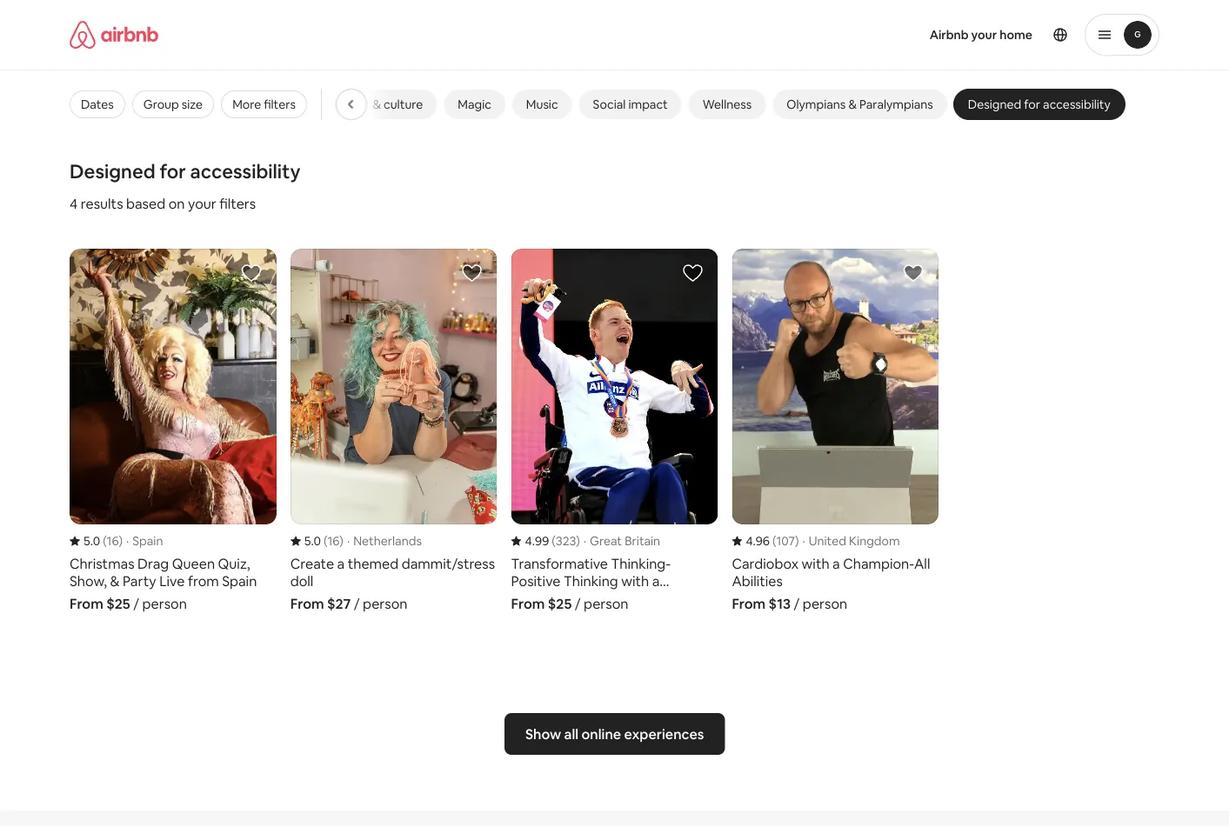 Task type: locate. For each thing, give the bounding box(es) containing it.
16
[[107, 534, 119, 549], [328, 534, 340, 549]]

1 horizontal spatial $25
[[548, 595, 572, 613]]

wellness element
[[703, 97, 752, 112]]

4.96 ( 107 )
[[746, 534, 799, 549]]

2 ( from the left
[[324, 534, 328, 549]]

1 ( from the left
[[103, 534, 107, 549]]

0 horizontal spatial 16
[[107, 534, 119, 549]]

great
[[590, 534, 622, 549]]

cardiobox with a champion-all abilities group
[[732, 249, 939, 613]]

rating 5.0 out of 5; 16 reviews image inside create a themed dammit/stress doll group
[[291, 534, 344, 549]]

/ right $27
[[354, 595, 360, 613]]

create a themed dammit/stress doll group
[[291, 249, 498, 613]]

person inside christmas drag queen quiz, show, & party live from spain group
[[142, 595, 187, 613]]

16 for $25
[[107, 534, 119, 549]]

1 vertical spatial for
[[160, 159, 186, 184]]

from inside the cardiobox with a champion-all abilities group
[[732, 595, 766, 613]]

all
[[564, 726, 579, 743]]

16 left · netherlands
[[328, 534, 340, 549]]

music
[[526, 97, 558, 112]]

1 16 from the left
[[107, 534, 119, 549]]

airbnb your home
[[930, 27, 1033, 43]]

1 vertical spatial accessibility
[[190, 159, 301, 184]]

· left "netherlands"
[[347, 534, 350, 549]]

4 ) from the left
[[576, 534, 580, 549]]

( inside create a themed dammit/stress doll group
[[324, 534, 328, 549]]

· for · united kingdom
[[803, 534, 806, 549]]

0 vertical spatial accessibility
[[1044, 97, 1111, 112]]

0 horizontal spatial from $25 / person
[[70, 595, 187, 613]]

rating 5.0 out of 5; 16 reviews image left · spain
[[70, 534, 123, 549]]

4 / from the left
[[575, 595, 581, 613]]

/ inside transformative thinking-positive thinking with a paralympian group
[[575, 595, 581, 613]]

your
[[972, 27, 998, 43], [188, 195, 217, 212]]

16 for $27
[[328, 534, 340, 549]]

more
[[233, 97, 261, 112]]

1 horizontal spatial your
[[972, 27, 998, 43]]

( inside christmas drag queen quiz, show, & party live from spain group
[[103, 534, 107, 549]]

0 horizontal spatial filters
[[220, 195, 256, 212]]

( for · united kingdom
[[773, 534, 777, 549]]

3 ) from the left
[[795, 534, 799, 549]]

from $25 / person down · spain
[[70, 595, 187, 613]]

0 horizontal spatial &
[[373, 97, 381, 112]]

on
[[169, 195, 185, 212]]

person right $27
[[363, 595, 408, 613]]

0 horizontal spatial designed
[[70, 159, 156, 184]]

based
[[126, 195, 166, 212]]

$25 down 323
[[548, 595, 572, 613]]

from $13 / person
[[732, 595, 848, 613]]

0 vertical spatial your
[[972, 27, 998, 43]]

3 · from the left
[[803, 534, 806, 549]]

dates button
[[70, 91, 125, 118]]

( inside the cardiobox with a champion-all abilities group
[[773, 534, 777, 549]]

) inside create a themed dammit/stress doll group
[[340, 534, 344, 549]]

1 & from the left
[[373, 97, 381, 112]]

2 5.0 ( 16 ) from the left
[[304, 534, 344, 549]]

person inside transformative thinking-positive thinking with a paralympian group
[[584, 595, 629, 613]]

( left · netherlands
[[324, 534, 328, 549]]

1 person from the left
[[142, 595, 187, 613]]

) inside the cardiobox with a champion-all abilities group
[[795, 534, 799, 549]]

( for · spain
[[103, 534, 107, 549]]

3 from from the left
[[732, 595, 766, 613]]

5.0 inside create a themed dammit/stress doll group
[[304, 534, 321, 549]]

5.0 ( 16 ) inside christmas drag queen quiz, show, & party live from spain group
[[84, 534, 123, 549]]

4.99 ( 323 )
[[525, 534, 580, 549]]

history & culture element
[[330, 97, 423, 112]]

5.0 ( 16 ) left · netherlands
[[304, 534, 344, 549]]

0 horizontal spatial 5.0
[[84, 534, 100, 549]]

1 horizontal spatial &
[[849, 97, 857, 112]]

2 / from the left
[[354, 595, 360, 613]]

)
[[119, 534, 123, 549], [340, 534, 344, 549], [795, 534, 799, 549], [576, 534, 580, 549]]

save this experience image for from $25 / person
[[241, 263, 262, 284]]

designed inside button
[[969, 97, 1022, 112]]

social impact element
[[593, 97, 668, 112]]

· for · great britain
[[584, 534, 587, 549]]

2 16 from the left
[[328, 534, 340, 549]]

5.0 ( 16 ) left · spain
[[84, 534, 123, 549]]

from inside transformative thinking-positive thinking with a paralympian group
[[511, 595, 545, 613]]

& for olympians
[[849, 97, 857, 112]]

& for history
[[373, 97, 381, 112]]

5.0 left · spain
[[84, 534, 100, 549]]

( inside transformative thinking-positive thinking with a paralympian group
[[552, 534, 556, 549]]

& inside button
[[849, 97, 857, 112]]

person inside the cardiobox with a champion-all abilities group
[[803, 595, 848, 613]]

magic button
[[444, 90, 506, 119]]

$25 down · spain
[[106, 595, 130, 613]]

( right 4.99 at the left
[[552, 534, 556, 549]]

1 horizontal spatial designed
[[969, 97, 1022, 112]]

( left · spain
[[103, 534, 107, 549]]

$25 for 16
[[106, 595, 130, 613]]

2 from from the left
[[291, 595, 324, 613]]

1 horizontal spatial accessibility
[[1044, 97, 1111, 112]]

1 5.0 from the left
[[84, 534, 100, 549]]

person right $13
[[803, 595, 848, 613]]

designed for accessibility up the on
[[70, 159, 301, 184]]

online
[[582, 726, 621, 743]]

& right olympians
[[849, 97, 857, 112]]

from inside group
[[70, 595, 103, 613]]

/
[[133, 595, 139, 613], [354, 595, 360, 613], [794, 595, 800, 613], [575, 595, 581, 613]]

designed up results
[[70, 159, 156, 184]]

rating 5.0 out of 5; 16 reviews image for $25
[[70, 534, 123, 549]]

) left united
[[795, 534, 799, 549]]

person
[[142, 595, 187, 613], [363, 595, 408, 613], [803, 595, 848, 613], [584, 595, 629, 613]]

5.0 left · netherlands
[[304, 534, 321, 549]]

/ right $13
[[794, 595, 800, 613]]

0 horizontal spatial rating 5.0 out of 5; 16 reviews image
[[70, 534, 123, 549]]

2 $25 from the left
[[548, 595, 572, 613]]

1 from from the left
[[70, 595, 103, 613]]

2 rating 5.0 out of 5; 16 reviews image from the left
[[291, 534, 344, 549]]

4 from from the left
[[511, 595, 545, 613]]

( right 4.96
[[773, 534, 777, 549]]

designed for accessibility
[[969, 97, 1111, 112], [70, 159, 301, 184]]

0 horizontal spatial 5.0 ( 16 )
[[84, 534, 123, 549]]

) left · netherlands
[[340, 534, 344, 549]]

3 ( from the left
[[773, 534, 777, 549]]

0 horizontal spatial $25
[[106, 595, 130, 613]]

(
[[103, 534, 107, 549], [324, 534, 328, 549], [773, 534, 777, 549], [552, 534, 556, 549]]

culture
[[384, 97, 423, 112]]

accessibility
[[1044, 97, 1111, 112], [190, 159, 301, 184]]

your right the on
[[188, 195, 217, 212]]

5.0 ( 16 ) for $27
[[304, 534, 344, 549]]

2 person from the left
[[363, 595, 408, 613]]

· right 323
[[584, 534, 587, 549]]

1 save this experience image from the left
[[241, 263, 262, 284]]

0 horizontal spatial your
[[188, 195, 217, 212]]

107
[[777, 534, 795, 549]]

2 horizontal spatial save this experience image
[[904, 263, 925, 284]]

1 horizontal spatial for
[[1025, 97, 1041, 112]]

olympians
[[787, 97, 846, 112]]

for up the on
[[160, 159, 186, 184]]

social impact button
[[579, 90, 682, 119]]

filters right more
[[264, 97, 296, 112]]

history
[[330, 97, 370, 112]]

/ inside the cardiobox with a champion-all abilities group
[[794, 595, 800, 613]]

· inside christmas drag queen quiz, show, & party live from spain group
[[126, 534, 129, 549]]

save this experience image inside the cardiobox with a champion-all abilities group
[[904, 263, 925, 284]]

rating 5.0 out of 5; 16 reviews image for $27
[[291, 534, 344, 549]]

experiences
[[624, 726, 704, 743]]

3 save this experience image from the left
[[904, 263, 925, 284]]

1 vertical spatial your
[[188, 195, 217, 212]]

christmas drag queen quiz, show, & party live from spain group
[[70, 249, 277, 613]]

1 horizontal spatial from $25 / person
[[511, 595, 629, 613]]

) inside christmas drag queen quiz, show, & party live from spain group
[[119, 534, 123, 549]]

airbnb
[[930, 27, 969, 43]]

designed down airbnb your home link
[[969, 97, 1022, 112]]

2 ) from the left
[[340, 534, 344, 549]]

designed
[[969, 97, 1022, 112], [70, 159, 156, 184]]

5.0 ( 16 )
[[84, 534, 123, 549], [304, 534, 344, 549]]

$25
[[106, 595, 130, 613], [548, 595, 572, 613]]

16 left · spain
[[107, 534, 119, 549]]

filters right the on
[[220, 195, 256, 212]]

$25 for 323
[[548, 595, 572, 613]]

for
[[1025, 97, 1041, 112], [160, 159, 186, 184]]

· inside the cardiobox with a champion-all abilities group
[[803, 534, 806, 549]]

from $25 / person
[[70, 595, 187, 613], [511, 595, 629, 613]]

16 inside create a themed dammit/stress doll group
[[328, 534, 340, 549]]

from $25 / person inside transformative thinking-positive thinking with a paralympian group
[[511, 595, 629, 613]]

united
[[809, 534, 847, 549]]

0 horizontal spatial save this experience image
[[241, 263, 262, 284]]

rating 5.0 out of 5; 16 reviews image inside christmas drag queen quiz, show, & party live from spain group
[[70, 534, 123, 549]]

2 from $25 / person from the left
[[511, 595, 629, 613]]

) left the great
[[576, 534, 580, 549]]

) for · united kingdom
[[795, 534, 799, 549]]

for down home
[[1025, 97, 1041, 112]]

/ for · spain
[[133, 595, 139, 613]]

0 vertical spatial designed for accessibility
[[969, 97, 1111, 112]]

4 person from the left
[[584, 595, 629, 613]]

1 horizontal spatial 5.0 ( 16 )
[[304, 534, 344, 549]]

1 ) from the left
[[119, 534, 123, 549]]

·
[[126, 534, 129, 549], [347, 534, 350, 549], [803, 534, 806, 549], [584, 534, 587, 549]]

person inside create a themed dammit/stress doll group
[[363, 595, 408, 613]]

save this experience image inside create a themed dammit/stress doll group
[[462, 263, 483, 284]]

16 inside christmas drag queen quiz, show, & party live from spain group
[[107, 534, 119, 549]]

· netherlands
[[347, 534, 422, 549]]

filters
[[264, 97, 296, 112], [220, 195, 256, 212]]

0 horizontal spatial designed for accessibility
[[70, 159, 301, 184]]

your left home
[[972, 27, 998, 43]]

from
[[70, 595, 103, 613], [291, 595, 324, 613], [732, 595, 766, 613], [511, 595, 545, 613]]

save this experience image inside christmas drag queen quiz, show, & party live from spain group
[[241, 263, 262, 284]]

· inside transformative thinking-positive thinking with a paralympian group
[[584, 534, 587, 549]]

4 · from the left
[[584, 534, 587, 549]]

from $25 / person down 323
[[511, 595, 629, 613]]

5.0 for $25
[[84, 534, 100, 549]]

0 vertical spatial filters
[[264, 97, 296, 112]]

5.0 ( 16 ) for $25
[[84, 534, 123, 549]]

3 / from the left
[[794, 595, 800, 613]]

home
[[1000, 27, 1033, 43]]

/ inside group
[[354, 595, 360, 613]]

4 ( from the left
[[552, 534, 556, 549]]

from for · netherlands
[[291, 595, 324, 613]]

person down "spain"
[[142, 595, 187, 613]]

5.0 ( 16 ) inside create a themed dammit/stress doll group
[[304, 534, 344, 549]]

group
[[143, 97, 179, 112]]

save this experience image
[[241, 263, 262, 284], [462, 263, 483, 284], [904, 263, 925, 284]]

· left "spain"
[[126, 534, 129, 549]]

1 horizontal spatial save this experience image
[[462, 263, 483, 284]]

1 5.0 ( 16 ) from the left
[[84, 534, 123, 549]]

1 horizontal spatial 16
[[328, 534, 340, 549]]

/ down 323
[[575, 595, 581, 613]]

1 · from the left
[[126, 534, 129, 549]]

from $27 / person
[[291, 595, 408, 613]]

0 vertical spatial for
[[1025, 97, 1041, 112]]

$25 inside transformative thinking-positive thinking with a paralympian group
[[548, 595, 572, 613]]

5.0
[[84, 534, 100, 549], [304, 534, 321, 549]]

5.0 inside christmas drag queen quiz, show, & party live from spain group
[[84, 534, 100, 549]]

2 save this experience image from the left
[[462, 263, 483, 284]]

save this experience image for from $13 / person
[[904, 263, 925, 284]]

from for · united kingdom
[[732, 595, 766, 613]]

1 / from the left
[[133, 595, 139, 613]]

show all online experiences
[[526, 726, 704, 743]]

person for united
[[803, 595, 848, 613]]

) for · great britain
[[576, 534, 580, 549]]

more filters button
[[221, 91, 307, 118]]

/ down · spain
[[133, 595, 139, 613]]

2 5.0 from the left
[[304, 534, 321, 549]]

2 · from the left
[[347, 534, 350, 549]]

from inside create a themed dammit/stress doll group
[[291, 595, 324, 613]]

1 horizontal spatial 5.0
[[304, 534, 321, 549]]

3 person from the left
[[803, 595, 848, 613]]

1 horizontal spatial filters
[[264, 97, 296, 112]]

1 horizontal spatial rating 5.0 out of 5; 16 reviews image
[[291, 534, 344, 549]]

rating 4.99 out of 5; 323 reviews image
[[511, 534, 580, 549]]

$25 inside christmas drag queen quiz, show, & party live from spain group
[[106, 595, 130, 613]]

· inside create a themed dammit/stress doll group
[[347, 534, 350, 549]]

1 rating 5.0 out of 5; 16 reviews image from the left
[[70, 534, 123, 549]]

&
[[373, 97, 381, 112], [849, 97, 857, 112]]

rating 5.0 out of 5; 16 reviews image up $27
[[291, 534, 344, 549]]

1 horizontal spatial designed for accessibility
[[969, 97, 1111, 112]]

from $25 / person inside christmas drag queen quiz, show, & party live from spain group
[[70, 595, 187, 613]]

) inside transformative thinking-positive thinking with a paralympian group
[[576, 534, 580, 549]]

designed for accessibility down home
[[969, 97, 1111, 112]]

2 & from the left
[[849, 97, 857, 112]]

impact
[[629, 97, 668, 112]]

1 $25 from the left
[[106, 595, 130, 613]]

1 from $25 / person from the left
[[70, 595, 187, 613]]

0 vertical spatial designed
[[969, 97, 1022, 112]]

& inside button
[[373, 97, 381, 112]]

) left · spain
[[119, 534, 123, 549]]

kingdom
[[850, 534, 900, 549]]

save this experience image
[[683, 263, 704, 284]]

· spain
[[126, 534, 163, 549]]

& left 'culture'
[[373, 97, 381, 112]]

· right 107
[[803, 534, 806, 549]]

netherlands
[[354, 534, 422, 549]]

/ inside christmas drag queen quiz, show, & party live from spain group
[[133, 595, 139, 613]]

rating 5.0 out of 5; 16 reviews image
[[70, 534, 123, 549], [291, 534, 344, 549]]

person down the great
[[584, 595, 629, 613]]



Task type: describe. For each thing, give the bounding box(es) containing it.
designed for accessibility element
[[969, 97, 1111, 112]]

) for · netherlands
[[340, 534, 344, 549]]

5.0 for $27
[[304, 534, 321, 549]]

filters inside more filters button
[[264, 97, 296, 112]]

4 results based on your filters
[[70, 195, 256, 212]]

from for · spain
[[70, 595, 103, 613]]

designed for accessibility button
[[955, 90, 1125, 119]]

from $25 / person for 16
[[70, 595, 187, 613]]

transformative thinking-positive thinking with a paralympian group
[[511, 249, 718, 613]]

social impact
[[593, 97, 668, 112]]

person for netherlands
[[363, 595, 408, 613]]

social
[[593, 97, 626, 112]]

magic element
[[458, 97, 492, 112]]

· great britain
[[584, 534, 661, 549]]

music element
[[526, 97, 558, 112]]

) for · spain
[[119, 534, 123, 549]]

airbnb your home link
[[920, 17, 1044, 53]]

0 horizontal spatial accessibility
[[190, 159, 301, 184]]

· for · spain
[[126, 534, 129, 549]]

rating 4.96 out of 5; 107 reviews image
[[732, 534, 799, 549]]

save this experience image for from $27 / person
[[462, 263, 483, 284]]

/ for · great britain
[[575, 595, 581, 613]]

more filters
[[233, 97, 296, 112]]

· for · netherlands
[[347, 534, 350, 549]]

magic
[[458, 97, 492, 112]]

group size button
[[132, 91, 214, 118]]

show all online experiences link
[[505, 714, 725, 756]]

paralympians
[[860, 97, 934, 112]]

4.96
[[746, 534, 770, 549]]

from for · great britain
[[511, 595, 545, 613]]

size
[[182, 97, 203, 112]]

/ for · netherlands
[[354, 595, 360, 613]]

music button
[[513, 90, 572, 119]]

spain
[[133, 534, 163, 549]]

$27
[[327, 595, 351, 613]]

history & culture
[[330, 97, 423, 112]]

323
[[556, 534, 576, 549]]

olympians & paralympians element
[[787, 97, 934, 112]]

from $25 / person for 323
[[511, 595, 629, 613]]

profile element
[[766, 0, 1160, 70]]

wellness
[[703, 97, 752, 112]]

dates
[[81, 97, 114, 112]]

person for great
[[584, 595, 629, 613]]

britain
[[625, 534, 661, 549]]

wellness button
[[689, 90, 766, 119]]

for inside button
[[1025, 97, 1041, 112]]

results
[[81, 195, 123, 212]]

your inside profile element
[[972, 27, 998, 43]]

designed for accessibility inside button
[[969, 97, 1111, 112]]

1 vertical spatial filters
[[220, 195, 256, 212]]

$13
[[769, 595, 791, 613]]

1 vertical spatial designed for accessibility
[[70, 159, 301, 184]]

( for · great britain
[[552, 534, 556, 549]]

4
[[70, 195, 78, 212]]

accessibility inside button
[[1044, 97, 1111, 112]]

show
[[526, 726, 561, 743]]

1 vertical spatial designed
[[70, 159, 156, 184]]

4.99
[[525, 534, 549, 549]]

history & culture button
[[316, 90, 437, 119]]

person for spain
[[142, 595, 187, 613]]

olympians & paralympians button
[[773, 90, 948, 119]]

· united kingdom
[[803, 534, 900, 549]]

( for · netherlands
[[324, 534, 328, 549]]

/ for · united kingdom
[[794, 595, 800, 613]]

group size
[[143, 97, 203, 112]]

0 horizontal spatial for
[[160, 159, 186, 184]]

olympians & paralympians
[[787, 97, 934, 112]]



Task type: vqa. For each thing, say whether or not it's contained in the screenshot.
$79
no



